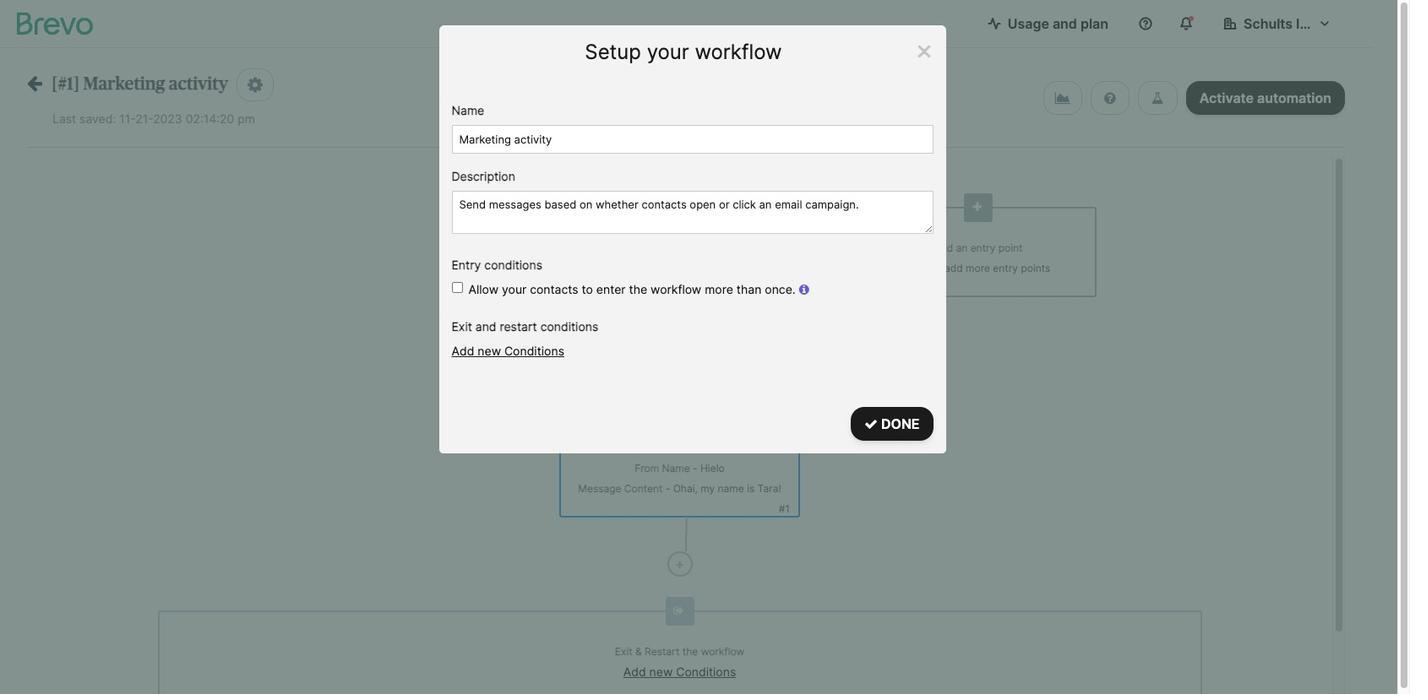 Task type: vqa. For each thing, say whether or not it's contained in the screenshot.
bottom THIS
no



Task type: describe. For each thing, give the bounding box(es) containing it.
add new conditions
[[452, 344, 564, 359]]

exit for exit & restart the workflow add new conditions
[[615, 646, 633, 658]]

enter
[[596, 283, 626, 297]]

21-
[[135, 112, 153, 126]]

name
[[718, 483, 744, 495]]

[#1]                             marketing activity
[[52, 75, 228, 93]]

arrow left image
[[27, 74, 42, 92]]

content
[[624, 483, 663, 495]]

add an entry point click to add more entry points
[[906, 242, 1051, 275]]

than
[[737, 283, 762, 297]]

area chart image
[[1055, 91, 1071, 105]]

exit and restart conditions
[[452, 320, 599, 334]]

× button
[[916, 33, 933, 66]]

the inside exit & restart the workflow add new conditions
[[683, 646, 698, 658]]

add inside exit & restart the workflow add new conditions
[[623, 665, 646, 679]]

unengaged_contacts
[[573, 262, 695, 275]]

send sms from name - hielo message content - ohai, my name is tara! #1
[[578, 442, 790, 515]]

click
[[906, 262, 929, 275]]

to inside × form
[[582, 283, 593, 297]]

message
[[578, 483, 622, 495]]

last
[[52, 112, 76, 126]]

only
[[803, 262, 825, 275]]

daily
[[726, 262, 748, 275]]

and for usage
[[1053, 15, 1077, 32]]

setup your workflow
[[585, 40, 782, 64]]

is inside 'send sms from name - hielo message content - ohai, my name is tara! #1'
[[747, 483, 755, 495]]

done button
[[851, 408, 933, 441]]

ohai,
[[673, 483, 698, 495]]

setup
[[585, 40, 641, 64]]

inc
[[1296, 15, 1316, 32]]

usage
[[1008, 15, 1049, 32]]

add for an
[[934, 242, 953, 254]]

add new conditions link for exit and restart conditions
[[452, 344, 564, 359]]

new inside × form
[[478, 344, 501, 359]]

1 vertical spatial workflow
[[651, 283, 702, 297]]

contacts
[[530, 283, 579, 297]]

schults inc button
[[1210, 7, 1345, 41]]

&
[[635, 646, 642, 658]]

usage and plan
[[1008, 15, 1109, 32]]

last saved: 11-21-2023 02:14:20 pm
[[52, 112, 255, 126]]

0 horizontal spatial -
[[666, 483, 670, 495]]

more for than
[[705, 283, 733, 297]]

question circle image
[[1105, 91, 1116, 105]]

your for allow
[[502, 283, 527, 297]]

1 vertical spatial entry
[[993, 262, 1018, 275]]

exit for exit and restart conditions
[[452, 320, 472, 334]]

activate
[[1200, 90, 1254, 106]]

[#1]
[[52, 75, 80, 93]]

and for exit
[[476, 320, 497, 334]]

name inside × form
[[452, 103, 484, 118]]

#1 inside filter is unengaged_contacts 16:10 daily weekdays only startpoint #1
[[822, 282, 833, 295]]

0 vertical spatial workflow
[[695, 40, 782, 64]]

conditions inside × form
[[504, 344, 564, 359]]

entry conditions
[[452, 258, 543, 272]]

name inside 'send sms from name - hielo message content - ohai, my name is tara! #1'
[[662, 462, 690, 475]]



Task type: locate. For each thing, give the bounding box(es) containing it.
add left an
[[934, 242, 953, 254]]

2 vertical spatial workflow
[[701, 646, 745, 658]]

and inside 'button'
[[1053, 15, 1077, 32]]

1 vertical spatial exit
[[615, 646, 633, 658]]

the right restart
[[683, 646, 698, 658]]

- left 'ohai,'
[[666, 483, 670, 495]]

automation
[[1257, 90, 1332, 106]]

0 horizontal spatial and
[[476, 320, 497, 334]]

0 horizontal spatial to
[[582, 283, 593, 297]]

0 vertical spatial entry
[[971, 242, 996, 254]]

1 horizontal spatial to
[[932, 262, 942, 275]]

restart
[[645, 646, 680, 658]]

check image
[[864, 418, 878, 431]]

activate automation
[[1200, 90, 1332, 106]]

1 vertical spatial conditions
[[541, 320, 599, 334]]

2023
[[153, 112, 182, 126]]

1 horizontal spatial conditions
[[676, 665, 736, 679]]

add down the allow
[[452, 344, 474, 359]]

02:14:20
[[186, 112, 234, 126]]

add new conditions link
[[452, 344, 564, 359], [623, 665, 736, 679]]

allow your contacts to enter the workflow more than once.
[[469, 283, 799, 297]]

exit down the allow
[[452, 320, 472, 334]]

×
[[916, 33, 933, 66]]

sms
[[683, 442, 704, 455]]

Add a description to your workflow text field
[[452, 191, 933, 234]]

pm
[[238, 112, 255, 126]]

add
[[945, 262, 963, 275]]

startpoint
[[772, 282, 819, 295]]

1 vertical spatial the
[[683, 646, 698, 658]]

name down the send
[[662, 462, 690, 475]]

from
[[635, 462, 659, 475]]

0 horizontal spatial exit
[[452, 320, 472, 334]]

1 vertical spatial more
[[705, 283, 733, 297]]

None checkbox
[[452, 283, 463, 294]]

add down &
[[623, 665, 646, 679]]

conditions down exit and restart conditions
[[504, 344, 564, 359]]

1 horizontal spatial #1
[[822, 282, 833, 295]]

1 horizontal spatial and
[[1053, 15, 1077, 32]]

exit inside × form
[[452, 320, 472, 334]]

an
[[956, 242, 968, 254]]

-
[[693, 462, 698, 475], [666, 483, 670, 495]]

#1 inside 'send sms from name - hielo message content - ohai, my name is tara! #1'
[[779, 503, 790, 515]]

#1 down tara! at the bottom right
[[779, 503, 790, 515]]

saved:
[[80, 112, 116, 126]]

entry right an
[[971, 242, 996, 254]]

is inside filter is unengaged_contacts 16:10 daily weekdays only startpoint #1
[[562, 262, 570, 275]]

1 horizontal spatial more
[[966, 262, 990, 275]]

0 horizontal spatial your
[[502, 283, 527, 297]]

0 vertical spatial exit
[[452, 320, 472, 334]]

flask image
[[1152, 91, 1164, 105]]

and left restart
[[476, 320, 497, 334]]

0 vertical spatial new
[[478, 344, 501, 359]]

marketing
[[83, 75, 165, 93]]

0 horizontal spatial name
[[452, 103, 484, 118]]

point
[[999, 242, 1023, 254]]

is right filter
[[562, 262, 570, 275]]

name
[[452, 103, 484, 118], [662, 462, 690, 475]]

0 vertical spatial to
[[932, 262, 942, 275]]

more down 16:10
[[705, 283, 733, 297]]

[#1]                             marketing activity link
[[27, 74, 228, 93]]

Enter the workflow name text field
[[452, 125, 933, 154]]

1 vertical spatial to
[[582, 283, 593, 297]]

new
[[478, 344, 501, 359], [649, 665, 673, 679]]

1 horizontal spatial the
[[683, 646, 698, 658]]

add for new
[[452, 344, 474, 359]]

more right add
[[966, 262, 990, 275]]

0 vertical spatial is
[[562, 262, 570, 275]]

and left plan
[[1053, 15, 1077, 32]]

0 horizontal spatial more
[[705, 283, 733, 297]]

allow
[[469, 283, 499, 297]]

0 vertical spatial name
[[452, 103, 484, 118]]

0 horizontal spatial is
[[562, 262, 570, 275]]

0 vertical spatial add
[[934, 242, 953, 254]]

1 horizontal spatial your
[[647, 40, 689, 64]]

the down unengaged_contacts
[[629, 283, 647, 297]]

more inside × form
[[705, 283, 733, 297]]

is left tara! at the bottom right
[[747, 483, 755, 495]]

0 horizontal spatial add new conditions link
[[452, 344, 564, 359]]

0 horizontal spatial add
[[452, 344, 474, 359]]

1 horizontal spatial is
[[747, 483, 755, 495]]

usage and plan button
[[974, 7, 1122, 41]]

exit
[[452, 320, 472, 334], [615, 646, 633, 658]]

add inside × form
[[452, 344, 474, 359]]

activate automation button
[[1186, 81, 1345, 115]]

0 vertical spatial -
[[693, 462, 698, 475]]

1 vertical spatial -
[[666, 483, 670, 495]]

1 horizontal spatial name
[[662, 462, 690, 475]]

none checkbox inside × form
[[452, 283, 463, 294]]

conditions inside exit & restart the workflow add new conditions
[[676, 665, 736, 679]]

0 vertical spatial conditions
[[504, 344, 564, 359]]

to inside add an entry point click to add more entry points
[[932, 262, 942, 275]]

- left hielo
[[693, 462, 698, 475]]

is
[[562, 262, 570, 275], [747, 483, 755, 495]]

workflow
[[695, 40, 782, 64], [651, 283, 702, 297], [701, 646, 745, 658]]

entry
[[452, 258, 481, 272]]

entry
[[971, 242, 996, 254], [993, 262, 1018, 275]]

1 vertical spatial add
[[452, 344, 474, 359]]

to left enter
[[582, 283, 593, 297]]

0 vertical spatial #1
[[822, 282, 833, 295]]

1 vertical spatial new
[[649, 665, 673, 679]]

1 vertical spatial your
[[502, 283, 527, 297]]

1 vertical spatial conditions
[[676, 665, 736, 679]]

more
[[966, 262, 990, 275], [705, 283, 733, 297]]

the
[[629, 283, 647, 297], [683, 646, 698, 658]]

11-
[[119, 112, 135, 126]]

0 vertical spatial add new conditions link
[[452, 344, 564, 359]]

your for setup
[[647, 40, 689, 64]]

conditions
[[484, 258, 543, 272], [541, 320, 599, 334]]

exit & restart the workflow add new conditions
[[615, 646, 745, 679]]

schults inc
[[1244, 15, 1316, 32]]

schults
[[1244, 15, 1293, 32]]

entry down point
[[993, 262, 1018, 275]]

1 vertical spatial and
[[476, 320, 497, 334]]

1 vertical spatial name
[[662, 462, 690, 475]]

add inside add an entry point click to add more entry points
[[934, 242, 953, 254]]

0 vertical spatial and
[[1053, 15, 1077, 32]]

more for entry
[[966, 262, 990, 275]]

0 vertical spatial more
[[966, 262, 990, 275]]

conditions
[[504, 344, 564, 359], [676, 665, 736, 679]]

add new conditions link for exit & restart the workflow
[[623, 665, 736, 679]]

#1 down only
[[822, 282, 833, 295]]

1 vertical spatial add new conditions link
[[623, 665, 736, 679]]

description
[[452, 169, 515, 184]]

1 horizontal spatial -
[[693, 462, 698, 475]]

add new conditions link inside × form
[[452, 344, 564, 359]]

and inside × form
[[476, 320, 497, 334]]

restart
[[500, 320, 537, 334]]

0 horizontal spatial #1
[[779, 503, 790, 515]]

and
[[1053, 15, 1077, 32], [476, 320, 497, 334]]

0 vertical spatial your
[[647, 40, 689, 64]]

exit inside exit & restart the workflow add new conditions
[[615, 646, 633, 658]]

workflow inside exit & restart the workflow add new conditions
[[701, 646, 745, 658]]

add
[[934, 242, 953, 254], [452, 344, 474, 359], [623, 665, 646, 679]]

done
[[878, 416, 920, 433]]

0 vertical spatial the
[[629, 283, 647, 297]]

your down 'entry conditions'
[[502, 283, 527, 297]]

0 horizontal spatial conditions
[[504, 344, 564, 359]]

0 vertical spatial conditions
[[484, 258, 543, 272]]

exit left &
[[615, 646, 633, 658]]

1 horizontal spatial add new conditions link
[[623, 665, 736, 679]]

conditions down restart
[[676, 665, 736, 679]]

weekdays
[[751, 262, 800, 275]]

2 horizontal spatial add
[[934, 242, 953, 254]]

to
[[932, 262, 942, 275], [582, 283, 593, 297]]

1 horizontal spatial exit
[[615, 646, 633, 658]]

2 vertical spatial add
[[623, 665, 646, 679]]

× form
[[439, 25, 946, 454]]

send
[[656, 442, 680, 455]]

cog image
[[248, 76, 263, 94]]

1 vertical spatial #1
[[779, 503, 790, 515]]

your
[[647, 40, 689, 64], [502, 283, 527, 297]]

16:10
[[698, 262, 723, 275]]

points
[[1021, 262, 1051, 275]]

activity
[[169, 75, 228, 93]]

conditions down the contacts
[[541, 320, 599, 334]]

1 vertical spatial is
[[747, 483, 755, 495]]

0 horizontal spatial new
[[478, 344, 501, 359]]

name up description
[[452, 103, 484, 118]]

#1
[[822, 282, 833, 295], [779, 503, 790, 515]]

conditions up the allow
[[484, 258, 543, 272]]

my
[[701, 483, 715, 495]]

hielo
[[701, 462, 725, 475]]

1 horizontal spatial new
[[649, 665, 673, 679]]

to left add
[[932, 262, 942, 275]]

new inside exit & restart the workflow add new conditions
[[649, 665, 673, 679]]

more inside add an entry point click to add more entry points
[[966, 262, 990, 275]]

the inside × form
[[629, 283, 647, 297]]

filter
[[535, 262, 559, 275]]

plan
[[1081, 15, 1109, 32]]

your right setup
[[647, 40, 689, 64]]

0 horizontal spatial the
[[629, 283, 647, 297]]

1 horizontal spatial add
[[623, 665, 646, 679]]

once.
[[765, 283, 796, 297]]

tara!
[[758, 483, 781, 495]]

filter is unengaged_contacts 16:10 daily weekdays only startpoint #1
[[535, 262, 833, 295]]



